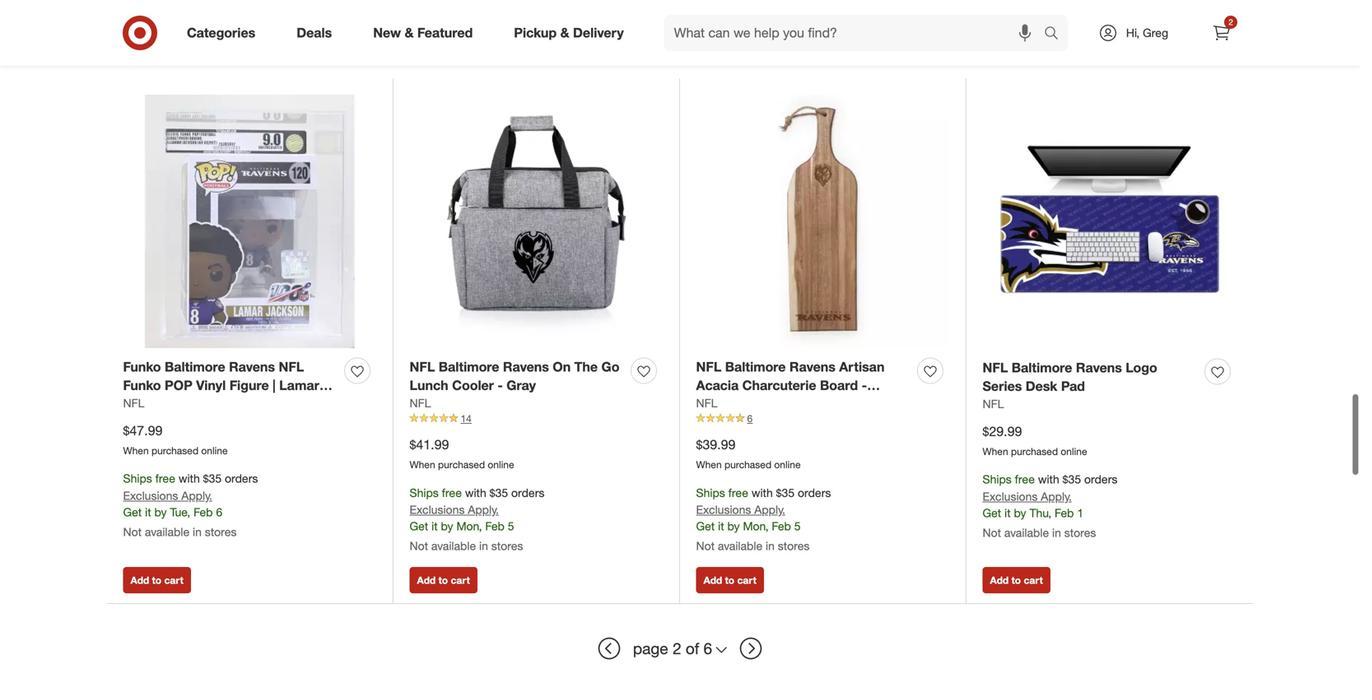 Task type: locate. For each thing, give the bounding box(es) containing it.
$35 down the $41.99 when purchased online
[[490, 486, 508, 500]]

2 link
[[1204, 15, 1240, 51]]

with down the $41.99 when purchased online
[[465, 486, 487, 500]]

$35 down $39.99 when purchased online on the right of page
[[776, 486, 795, 500]]

funko
[[123, 359, 161, 375], [123, 378, 161, 394]]

1 - from the left
[[498, 378, 503, 394]]

with inside ships free with $35 orders exclusions apply. get it by tue, feb 6 not available in stores
[[179, 472, 200, 486]]

apply. down the $41.99 when purchased online
[[468, 503, 499, 517]]

free for $39.99
[[729, 486, 749, 500]]

it for $47.99
[[145, 505, 151, 520]]

by left tue,
[[154, 505, 167, 520]]

brown
[[696, 397, 737, 413]]

&
[[405, 25, 414, 41], [561, 25, 570, 41]]

1 horizontal spatial 5
[[795, 520, 801, 534]]

baltimore inside funko baltimore ravens nfl funko pop vinyl figure | lamar jackson graded afa 9.0
[[165, 359, 225, 375]]

when down $29.99
[[983, 446, 1009, 458]]

$35 up 1
[[1063, 473, 1082, 487]]

deals link
[[283, 15, 353, 51]]

2 add to cart button from the left
[[410, 568, 478, 594]]

online down graded
[[201, 445, 228, 457]]

in inside ships free with $35 orders exclusions apply. get it by tue, feb 6 not available in stores
[[193, 525, 202, 540]]

desk
[[1026, 379, 1058, 395]]

free down $39.99 when purchased online on the right of page
[[729, 486, 749, 500]]

nfl up lunch at left bottom
[[410, 359, 435, 375]]

2 inside dropdown button
[[673, 640, 682, 659]]

baltimore up charcuterie at bottom right
[[725, 359, 786, 375]]

ships free with $35 orders exclusions apply. get it by mon, feb 5 not available in stores
[[410, 486, 545, 554], [696, 486, 831, 554]]

2 & from the left
[[561, 25, 570, 41]]

apply. inside ships free with $35 orders exclusions apply. get it by thu, feb 1 not available in stores
[[1041, 490, 1072, 504]]

nfl link down series
[[983, 396, 1004, 413]]

ships down $29.99
[[983, 473, 1012, 487]]

apply.
[[181, 489, 212, 503], [1041, 490, 1072, 504], [468, 503, 499, 517], [755, 503, 786, 517]]

in for $41.99
[[479, 539, 488, 554]]

0 horizontal spatial 2
[[673, 640, 682, 659]]

nfl baltimore ravens artisan acacia charcuterie board - brown image
[[696, 95, 950, 348], [696, 95, 950, 348]]

1 add to cart button from the left
[[123, 568, 191, 594]]

nfl link for nfl baltimore ravens artisan acacia charcuterie board - brown
[[696, 395, 718, 412]]

nfl baltimore ravens on the go lunch cooler - gray image
[[410, 95, 663, 348], [410, 95, 663, 348]]

5 for $41.99
[[508, 520, 514, 534]]

0 vertical spatial funko
[[123, 359, 161, 375]]

& inside pickup & delivery link
[[561, 25, 570, 41]]

1 5 from the left
[[508, 520, 514, 534]]

stores
[[205, 525, 237, 540], [1065, 526, 1097, 540], [492, 539, 523, 554], [778, 539, 810, 554]]

cart for $29.99
[[1024, 575, 1044, 587]]

new & featured link
[[359, 15, 494, 51]]

1 vertical spatial 6
[[216, 505, 223, 520]]

0 horizontal spatial mon,
[[457, 520, 482, 534]]

get left tue,
[[123, 505, 142, 520]]

feb right tue,
[[194, 505, 213, 520]]

baltimore up cooler
[[439, 359, 500, 375]]

mon,
[[457, 520, 482, 534], [743, 520, 769, 534]]

- down artisan
[[862, 378, 867, 394]]

$35 inside ships free with $35 orders exclusions apply. get it by thu, feb 1 not available in stores
[[1063, 473, 1082, 487]]

it for $39.99
[[718, 520, 725, 534]]

2 add to cart from the left
[[417, 575, 470, 587]]

4 add to cart from the left
[[990, 575, 1044, 587]]

when inside $47.99 when purchased online
[[123, 445, 149, 457]]

purchased inside $47.99 when purchased online
[[152, 445, 199, 457]]

delivery
[[573, 25, 624, 41]]

online inside $39.99 when purchased online
[[775, 459, 801, 471]]

online for $39.99
[[775, 459, 801, 471]]

thu,
[[1030, 506, 1052, 521]]

2 cart from the left
[[451, 575, 470, 587]]

get down $41.99 on the left
[[410, 520, 429, 534]]

& right pickup
[[561, 25, 570, 41]]

ravens up the figure
[[229, 359, 275, 375]]

by down $39.99 when purchased online on the right of page
[[728, 520, 740, 534]]

available inside ships free with $35 orders exclusions apply. get it by tue, feb 6 not available in stores
[[145, 525, 190, 540]]

exclusions
[[123, 489, 178, 503], [983, 490, 1038, 504], [410, 503, 465, 517], [696, 503, 752, 517]]

1 ships free with $35 orders exclusions apply. get it by mon, feb 5 not available in stores from the left
[[410, 486, 545, 554]]

9.0
[[257, 397, 276, 413]]

2 mon, from the left
[[743, 520, 769, 534]]

apply. for $41.99
[[468, 503, 499, 517]]

get
[[123, 505, 142, 520], [983, 506, 1002, 521], [410, 520, 429, 534], [696, 520, 715, 534]]

0 horizontal spatial 6
[[216, 505, 223, 520]]

exclusions for $29.99
[[983, 490, 1038, 504]]

exclusions apply. button
[[123, 488, 212, 505], [983, 489, 1072, 505], [410, 502, 499, 519], [696, 502, 786, 519]]

4 to from the left
[[1012, 575, 1021, 587]]

purchased down $41.99 on the left
[[438, 459, 485, 471]]

2 add from the left
[[417, 575, 436, 587]]

baltimore up desk
[[1012, 360, 1073, 376]]

when down $39.99
[[696, 459, 722, 471]]

not
[[123, 525, 142, 540], [983, 526, 1002, 540], [410, 539, 428, 554], [696, 539, 715, 554]]

2 vertical spatial 6
[[704, 640, 713, 659]]

$29.99
[[983, 424, 1023, 440]]

nfl link for funko baltimore ravens nfl funko pop vinyl figure | lamar jackson graded afa 9.0
[[123, 395, 145, 412]]

cart for $41.99
[[451, 575, 470, 587]]

it left "thu,"
[[1005, 506, 1011, 521]]

in
[[193, 525, 202, 540], [1053, 526, 1062, 540], [479, 539, 488, 554], [766, 539, 775, 554]]

exclusions down the $41.99 when purchased online
[[410, 503, 465, 517]]

- left gray
[[498, 378, 503, 394]]

add to cart for $47.99
[[131, 575, 184, 587]]

charcuterie
[[743, 378, 817, 394]]

nfl link down lunch at left bottom
[[410, 395, 431, 412]]

apply. up "thu,"
[[1041, 490, 1072, 504]]

exclusions for $41.99
[[410, 503, 465, 517]]

- inside nfl baltimore ravens artisan acacia charcuterie board - brown
[[862, 378, 867, 394]]

not for $29.99
[[983, 526, 1002, 540]]

free
[[155, 472, 175, 486], [1015, 473, 1035, 487], [442, 486, 462, 500], [729, 486, 749, 500]]

1 cart from the left
[[164, 575, 184, 587]]

purchased for $29.99
[[1011, 446, 1059, 458]]

nfl inside nfl baltimore ravens on the go lunch cooler - gray
[[410, 359, 435, 375]]

apply. inside ships free with $35 orders exclusions apply. get it by tue, feb 6 not available in stores
[[181, 489, 212, 503]]

nfl baltimore ravens on the go lunch cooler - gray link
[[410, 358, 625, 395]]

purchased down $29.99
[[1011, 446, 1059, 458]]

baltimore up vinyl in the left of the page
[[165, 359, 225, 375]]

ravens for on
[[503, 359, 549, 375]]

purchased inside $39.99 when purchased online
[[725, 459, 772, 471]]

in for $47.99
[[193, 525, 202, 540]]

ships down $41.99 on the left
[[410, 486, 439, 500]]

nfl link up the $47.99
[[123, 395, 145, 412]]

acacia
[[696, 378, 739, 394]]

2 funko from the top
[[123, 378, 161, 394]]

add to cart for $29.99
[[990, 575, 1044, 587]]

purchased for $47.99
[[152, 445, 199, 457]]

exclusions apply. button up "thu,"
[[983, 489, 1072, 505]]

4 cart from the left
[[1024, 575, 1044, 587]]

pickup & delivery
[[514, 25, 624, 41]]

purchased inside the $41.99 when purchased online
[[438, 459, 485, 471]]

exclusions apply. button for $41.99
[[410, 502, 499, 519]]

in inside ships free with $35 orders exclusions apply. get it by thu, feb 1 not available in stores
[[1053, 526, 1062, 540]]

orders inside ships free with $35 orders exclusions apply. get it by thu, feb 1 not available in stores
[[1085, 473, 1118, 487]]

pad
[[1062, 379, 1086, 395]]

apply. up tue,
[[181, 489, 212, 503]]

baltimore for pad
[[1012, 360, 1073, 376]]

ships free with $35 orders exclusions apply. get it by mon, feb 5 not available in stores down $39.99 when purchased online on the right of page
[[696, 486, 831, 554]]

online inside the $41.99 when purchased online
[[488, 459, 514, 471]]

free for $41.99
[[442, 486, 462, 500]]

it inside ships free with $35 orders exclusions apply. get it by tue, feb 6 not available in stores
[[145, 505, 151, 520]]

with up "thu,"
[[1039, 473, 1060, 487]]

orders for $39.99
[[798, 486, 831, 500]]

1 horizontal spatial mon,
[[743, 520, 769, 534]]

1 & from the left
[[405, 25, 414, 41]]

2 left of in the right of the page
[[673, 640, 682, 659]]

$35
[[203, 472, 222, 486], [1063, 473, 1082, 487], [490, 486, 508, 500], [776, 486, 795, 500]]

funko baltimore ravens nfl funko pop vinyl figure | lamar jackson graded afa 9.0
[[123, 359, 320, 413]]

ships for $41.99
[[410, 486, 439, 500]]

ships
[[123, 472, 152, 486], [983, 473, 1012, 487], [410, 486, 439, 500], [696, 486, 725, 500]]

with for $41.99
[[465, 486, 487, 500]]

online up ships free with $35 orders exclusions apply. get it by thu, feb 1 not available in stores
[[1061, 446, 1088, 458]]

when for $47.99
[[123, 445, 149, 457]]

exclusions apply. button down the $41.99 when purchased online
[[410, 502, 499, 519]]

by inside ships free with $35 orders exclusions apply. get it by tue, feb 6 not available in stores
[[154, 505, 167, 520]]

get left "thu,"
[[983, 506, 1002, 521]]

logo
[[1126, 360, 1158, 376]]

1 horizontal spatial 6
[[704, 640, 713, 659]]

2 to from the left
[[439, 575, 448, 587]]

with for $39.99
[[752, 486, 773, 500]]

lamar
[[279, 378, 320, 394]]

feb left 1
[[1055, 506, 1074, 521]]

exclusions inside ships free with $35 orders exclusions apply. get it by thu, feb 1 not available in stores
[[983, 490, 1038, 504]]

1 add from the left
[[131, 575, 149, 587]]

with inside ships free with $35 orders exclusions apply. get it by thu, feb 1 not available in stores
[[1039, 473, 1060, 487]]

orders down the 6 "link" on the right of the page
[[798, 486, 831, 500]]

2 - from the left
[[862, 378, 867, 394]]

mon, down the $41.99 when purchased online
[[457, 520, 482, 534]]

when
[[123, 445, 149, 457], [983, 446, 1009, 458], [410, 459, 435, 471], [696, 459, 722, 471]]

1 vertical spatial funko
[[123, 378, 161, 394]]

add to cart button for $41.99
[[410, 568, 478, 594]]

3 to from the left
[[725, 575, 735, 587]]

free for $47.99
[[155, 472, 175, 486]]

0 vertical spatial 2
[[1229, 17, 1234, 27]]

$35 inside ships free with $35 orders exclusions apply. get it by tue, feb 6 not available in stores
[[203, 472, 222, 486]]

0 horizontal spatial 5
[[508, 520, 514, 534]]

nfl link for nfl baltimore ravens on the go lunch cooler - gray
[[410, 395, 431, 412]]

1 horizontal spatial -
[[862, 378, 867, 394]]

apply. for $47.99
[[181, 489, 212, 503]]

ships inside ships free with $35 orders exclusions apply. get it by tue, feb 6 not available in stores
[[123, 472, 152, 486]]

1 horizontal spatial &
[[561, 25, 570, 41]]

0 horizontal spatial -
[[498, 378, 503, 394]]

5
[[508, 520, 514, 534], [795, 520, 801, 534]]

exclusions up "thu,"
[[983, 490, 1038, 504]]

purchased down $39.99
[[725, 459, 772, 471]]

when inside $39.99 when purchased online
[[696, 459, 722, 471]]

ravens inside nfl baltimore ravens on the go lunch cooler - gray
[[503, 359, 549, 375]]

6
[[748, 413, 753, 425], [216, 505, 223, 520], [704, 640, 713, 659]]

nfl up acacia
[[696, 359, 722, 375]]

not for $39.99
[[696, 539, 715, 554]]

nfl up lamar
[[279, 359, 304, 375]]

3 add from the left
[[704, 575, 723, 587]]

exclusions apply. button down $39.99 when purchased online on the right of page
[[696, 502, 786, 519]]

free up "thu,"
[[1015, 473, 1035, 487]]

$35 down $47.99 when purchased online
[[203, 472, 222, 486]]

6 right of in the right of the page
[[704, 640, 713, 659]]

exclusions apply. button up tue,
[[123, 488, 212, 505]]

jackson
[[123, 397, 175, 413]]

it for $29.99
[[1005, 506, 1011, 521]]

1 vertical spatial 2
[[673, 640, 682, 659]]

by
[[154, 505, 167, 520], [1014, 506, 1027, 521], [441, 520, 453, 534], [728, 520, 740, 534]]

go
[[602, 359, 620, 375]]

& right new
[[405, 25, 414, 41]]

ravens inside nfl baltimore ravens artisan acacia charcuterie board - brown
[[790, 359, 836, 375]]

baltimore inside nfl baltimore ravens artisan acacia charcuterie board - brown
[[725, 359, 786, 375]]

ravens inside nfl baltimore ravens logo series desk pad
[[1076, 360, 1123, 376]]

it down $39.99 when purchased online on the right of page
[[718, 520, 725, 534]]

2 ships free with $35 orders exclusions apply. get it by mon, feb 5 not available in stores from the left
[[696, 486, 831, 554]]

2
[[1229, 17, 1234, 27], [673, 640, 682, 659]]

nfl baltimore ravens logo series desk pad image
[[983, 95, 1238, 349], [983, 95, 1238, 349]]

feb inside ships free with $35 orders exclusions apply. get it by thu, feb 1 not available in stores
[[1055, 506, 1074, 521]]

free down the $41.99 when purchased online
[[442, 486, 462, 500]]

to for $39.99
[[725, 575, 735, 587]]

online down the 6 "link" on the right of the page
[[775, 459, 801, 471]]

add to cart button for $47.99
[[123, 568, 191, 594]]

stores for $39.99
[[778, 539, 810, 554]]

exclusions up tue,
[[123, 489, 178, 503]]

to
[[152, 575, 162, 587], [439, 575, 448, 587], [725, 575, 735, 587], [1012, 575, 1021, 587]]

hi,
[[1127, 26, 1140, 40]]

ravens inside funko baltimore ravens nfl funko pop vinyl figure | lamar jackson graded afa 9.0
[[229, 359, 275, 375]]

add for $47.99
[[131, 575, 149, 587]]

ships down the $47.99
[[123, 472, 152, 486]]

1 mon, from the left
[[457, 520, 482, 534]]

feb down $39.99 when purchased online on the right of page
[[772, 520, 791, 534]]

not for $41.99
[[410, 539, 428, 554]]

14 link
[[410, 412, 663, 426]]

get inside ships free with $35 orders exclusions apply. get it by tue, feb 6 not available in stores
[[123, 505, 142, 520]]

1 add to cart from the left
[[131, 575, 184, 587]]

$41.99
[[410, 437, 449, 453]]

ravens for artisan
[[790, 359, 836, 375]]

ravens up board
[[790, 359, 836, 375]]

available for $47.99
[[145, 525, 190, 540]]

funko baltimore ravens nfl funko pop vinyl figure | lamar jackson graded afa 9.0 image
[[123, 95, 377, 348], [123, 95, 377, 348]]

it down the $41.99 when purchased online
[[432, 520, 438, 534]]

purchased
[[152, 445, 199, 457], [1011, 446, 1059, 458], [438, 459, 485, 471], [725, 459, 772, 471]]

& inside new & featured link
[[405, 25, 414, 41]]

categories
[[187, 25, 256, 41]]

by inside ships free with $35 orders exclusions apply. get it by thu, feb 1 not available in stores
[[1014, 506, 1027, 521]]

nfl up series
[[983, 360, 1008, 376]]

4 add from the left
[[990, 575, 1009, 587]]

3 add to cart button from the left
[[696, 568, 764, 594]]

available
[[145, 525, 190, 540], [1005, 526, 1050, 540], [432, 539, 476, 554], [718, 539, 763, 554]]

page 2 of 6 button
[[626, 631, 735, 667]]

it left tue,
[[145, 505, 151, 520]]

nfl
[[279, 359, 304, 375], [410, 359, 435, 375], [696, 359, 722, 375], [983, 360, 1008, 376], [123, 396, 145, 411], [410, 396, 431, 411], [696, 396, 718, 411], [983, 397, 1004, 411]]

mon, for $41.99
[[457, 520, 482, 534]]

-
[[498, 378, 503, 394], [862, 378, 867, 394]]

tue,
[[170, 505, 190, 520]]

ravens up pad
[[1076, 360, 1123, 376]]

purchased for $39.99
[[725, 459, 772, 471]]

ships for $29.99
[[983, 473, 1012, 487]]

0 vertical spatial 6
[[748, 413, 753, 425]]

nfl baltimore ravens artisan acacia charcuterie board - brown
[[696, 359, 885, 413]]

orders down 14 link
[[512, 486, 545, 500]]

by for $39.99
[[728, 520, 740, 534]]

cart for $47.99
[[164, 575, 184, 587]]

ravens up gray
[[503, 359, 549, 375]]

online down 14 link
[[488, 459, 514, 471]]

stores inside ships free with $35 orders exclusions apply. get it by thu, feb 1 not available in stores
[[1065, 526, 1097, 540]]

orders down afa
[[225, 472, 258, 486]]

2 5 from the left
[[795, 520, 801, 534]]

add to cart button
[[123, 568, 191, 594], [410, 568, 478, 594], [696, 568, 764, 594], [983, 568, 1051, 594]]

0 horizontal spatial ships free with $35 orders exclusions apply. get it by mon, feb 5 not available in stores
[[410, 486, 545, 554]]

orders for $47.99
[[225, 472, 258, 486]]

free inside ships free with $35 orders exclusions apply. get it by tue, feb 6 not available in stores
[[155, 472, 175, 486]]

it
[[145, 505, 151, 520], [1005, 506, 1011, 521], [432, 520, 438, 534], [718, 520, 725, 534]]

baltimore
[[165, 359, 225, 375], [439, 359, 500, 375], [725, 359, 786, 375], [1012, 360, 1073, 376]]

baltimore inside nfl baltimore ravens on the go lunch cooler - gray
[[439, 359, 500, 375]]

1 to from the left
[[152, 575, 162, 587]]

stores inside ships free with $35 orders exclusions apply. get it by tue, feb 6 not available in stores
[[205, 525, 237, 540]]

ships free with $35 orders exclusions apply. get it by mon, feb 5 not available in stores down the $41.99 when purchased online
[[410, 486, 545, 554]]

by down the $41.99 when purchased online
[[441, 520, 453, 534]]

0 horizontal spatial &
[[405, 25, 414, 41]]

cart
[[164, 575, 184, 587], [451, 575, 470, 587], [738, 575, 757, 587], [1024, 575, 1044, 587]]

hi, greg
[[1127, 26, 1169, 40]]

orders for $41.99
[[512, 486, 545, 500]]

ships free with $35 orders exclusions apply. get it by mon, feb 5 not available in stores for $41.99
[[410, 486, 545, 554]]

with down $39.99 when purchased online on the right of page
[[752, 486, 773, 500]]

apply. for $29.99
[[1041, 490, 1072, 504]]

it inside ships free with $35 orders exclusions apply. get it by thu, feb 1 not available in stores
[[1005, 506, 1011, 521]]

purchased for $41.99
[[438, 459, 485, 471]]

ships free with $35 orders exclusions apply. get it by mon, feb 5 not available in stores for $39.99
[[696, 486, 831, 554]]

online
[[201, 445, 228, 457], [1061, 446, 1088, 458], [488, 459, 514, 471], [775, 459, 801, 471]]

free for $29.99
[[1015, 473, 1035, 487]]

exclusions down $39.99 when purchased online on the right of page
[[696, 503, 752, 517]]

page
[[633, 640, 669, 659]]

online for $47.99
[[201, 445, 228, 457]]

3 add to cart from the left
[[704, 575, 757, 587]]

mon, down $39.99 when purchased online on the right of page
[[743, 520, 769, 534]]

orders inside ships free with $35 orders exclusions apply. get it by tue, feb 6 not available in stores
[[225, 472, 258, 486]]

not inside ships free with $35 orders exclusions apply. get it by thu, feb 1 not available in stores
[[983, 526, 1002, 540]]

online inside $47.99 when purchased online
[[201, 445, 228, 457]]

baltimore inside nfl baltimore ravens logo series desk pad
[[1012, 360, 1073, 376]]

free up tue,
[[155, 472, 175, 486]]

ships free with $35 orders exclusions apply. get it by thu, feb 1 not available in stores
[[983, 473, 1118, 540]]

apply. down $39.99 when purchased online on the right of page
[[755, 503, 786, 517]]

ships inside ships free with $35 orders exclusions apply. get it by thu, feb 1 not available in stores
[[983, 473, 1012, 487]]

feb for $41.99
[[485, 520, 505, 534]]

when down $41.99 on the left
[[410, 459, 435, 471]]

6 up $39.99 when purchased online on the right of page
[[748, 413, 753, 425]]

4 add to cart button from the left
[[983, 568, 1051, 594]]

get inside ships free with $35 orders exclusions apply. get it by thu, feb 1 not available in stores
[[983, 506, 1002, 521]]

orders down $29.99 when purchased online
[[1085, 473, 1118, 487]]

by left "thu,"
[[1014, 506, 1027, 521]]

nfl down series
[[983, 397, 1004, 411]]

online inside $29.99 when purchased online
[[1061, 446, 1088, 458]]

feb
[[194, 505, 213, 520], [1055, 506, 1074, 521], [485, 520, 505, 534], [772, 520, 791, 534]]

nfl link down acacia
[[696, 395, 718, 412]]

2 right 'greg'
[[1229, 17, 1234, 27]]

when for $29.99
[[983, 446, 1009, 458]]

with
[[179, 472, 200, 486], [1039, 473, 1060, 487], [465, 486, 487, 500], [752, 486, 773, 500]]

1 horizontal spatial ships free with $35 orders exclusions apply. get it by mon, feb 5 not available in stores
[[696, 486, 831, 554]]

available for $29.99
[[1005, 526, 1050, 540]]

with up tue,
[[179, 472, 200, 486]]

when inside the $41.99 when purchased online
[[410, 459, 435, 471]]

1
[[1078, 506, 1084, 521]]

in for $29.99
[[1053, 526, 1062, 540]]

exclusions inside ships free with $35 orders exclusions apply. get it by tue, feb 6 not available in stores
[[123, 489, 178, 503]]

nfl baltimore ravens logo series desk pad link
[[983, 359, 1199, 396]]

2 horizontal spatial 6
[[748, 413, 753, 425]]

feb for $47.99
[[194, 505, 213, 520]]

to for $47.99
[[152, 575, 162, 587]]

3 cart from the left
[[738, 575, 757, 587]]

in for $39.99
[[766, 539, 775, 554]]

- inside nfl baltimore ravens on the go lunch cooler - gray
[[498, 378, 503, 394]]

free inside ships free with $35 orders exclusions apply. get it by thu, feb 1 not available in stores
[[1015, 473, 1035, 487]]

1 horizontal spatial 2
[[1229, 17, 1234, 27]]

when down the $47.99
[[123, 445, 149, 457]]

available inside ships free with $35 orders exclusions apply. get it by thu, feb 1 not available in stores
[[1005, 526, 1050, 540]]

not inside ships free with $35 orders exclusions apply. get it by tue, feb 6 not available in stores
[[123, 525, 142, 540]]

feb inside ships free with $35 orders exclusions apply. get it by tue, feb 6 not available in stores
[[194, 505, 213, 520]]

ships down $39.99
[[696, 486, 725, 500]]

ravens
[[229, 359, 275, 375], [503, 359, 549, 375], [790, 359, 836, 375], [1076, 360, 1123, 376]]

add to cart
[[131, 575, 184, 587], [417, 575, 470, 587], [704, 575, 757, 587], [990, 575, 1044, 587]]

pickup
[[514, 25, 557, 41]]

when for $41.99
[[410, 459, 435, 471]]

feb down the $41.99 when purchased online
[[485, 520, 505, 534]]

purchased inside $29.99 when purchased online
[[1011, 446, 1059, 458]]

orders
[[225, 472, 258, 486], [1085, 473, 1118, 487], [512, 486, 545, 500], [798, 486, 831, 500]]

6 right tue,
[[216, 505, 223, 520]]

when inside $29.99 when purchased online
[[983, 446, 1009, 458]]

pickup & delivery link
[[500, 15, 645, 51]]

purchased down the $47.99
[[152, 445, 199, 457]]

baltimore for board
[[725, 359, 786, 375]]

get down $39.99
[[696, 520, 715, 534]]

add for $41.99
[[417, 575, 436, 587]]

add to cart for $39.99
[[704, 575, 757, 587]]



Task type: vqa. For each thing, say whether or not it's contained in the screenshot.
second Ships free with $35 orders Exclusions Apply. Get it by Mon, Feb 5 Not available in stores from right
yes



Task type: describe. For each thing, give the bounding box(es) containing it.
lunch
[[410, 378, 449, 394]]

get for $29.99
[[983, 506, 1002, 521]]

graded
[[179, 397, 225, 413]]

feb for $29.99
[[1055, 506, 1074, 521]]

ravens for nfl
[[229, 359, 275, 375]]

vinyl
[[196, 378, 226, 394]]

with for $29.99
[[1039, 473, 1060, 487]]

by for $29.99
[[1014, 506, 1027, 521]]

add to cart button for $39.99
[[696, 568, 764, 594]]

cooler
[[452, 378, 494, 394]]

$35 for $41.99
[[490, 486, 508, 500]]

to for $29.99
[[1012, 575, 1021, 587]]

baltimore for lunch
[[439, 359, 500, 375]]

|
[[273, 378, 276, 394]]

& for new
[[405, 25, 414, 41]]

nfl link for nfl baltimore ravens logo series desk pad
[[983, 396, 1004, 413]]

nfl inside nfl baltimore ravens artisan acacia charcuterie board - brown
[[696, 359, 722, 375]]

nfl inside nfl baltimore ravens logo series desk pad
[[983, 360, 1008, 376]]

6 link
[[696, 412, 950, 426]]

get for $39.99
[[696, 520, 715, 534]]

of
[[686, 640, 700, 659]]

board
[[820, 378, 858, 394]]

pop
[[165, 378, 193, 394]]

funko baltimore ravens nfl funko pop vinyl figure | lamar jackson graded afa 9.0 link
[[123, 358, 338, 413]]

search button
[[1037, 15, 1077, 54]]

stores for $47.99
[[205, 525, 237, 540]]

add to cart button for $29.99
[[983, 568, 1051, 594]]

new
[[373, 25, 401, 41]]

& for pickup
[[561, 25, 570, 41]]

deals
[[297, 25, 332, 41]]

available for $41.99
[[432, 539, 476, 554]]

$39.99 when purchased online
[[696, 437, 801, 471]]

6 inside "link"
[[748, 413, 753, 425]]

ravens for logo
[[1076, 360, 1123, 376]]

new & featured
[[373, 25, 473, 41]]

$29.99 when purchased online
[[983, 424, 1088, 458]]

$47.99
[[123, 423, 163, 439]]

orders for $29.99
[[1085, 473, 1118, 487]]

nfl down acacia
[[696, 396, 718, 411]]

nfl inside funko baltimore ravens nfl funko pop vinyl figure | lamar jackson graded afa 9.0
[[279, 359, 304, 375]]

$35 for $39.99
[[776, 486, 795, 500]]

stores for $41.99
[[492, 539, 523, 554]]

$39.99
[[696, 437, 736, 453]]

with for $47.99
[[179, 472, 200, 486]]

get for $41.99
[[410, 520, 429, 534]]

exclusions for $39.99
[[696, 503, 752, 517]]

artisan
[[840, 359, 885, 375]]

figure
[[230, 378, 269, 394]]

ships free with $35 orders exclusions apply. get it by tue, feb 6 not available in stores
[[123, 472, 258, 540]]

feb for $39.99
[[772, 520, 791, 534]]

exclusions apply. button for $29.99
[[983, 489, 1072, 505]]

online for $41.99
[[488, 459, 514, 471]]

add to cart for $41.99
[[417, 575, 470, 587]]

featured
[[418, 25, 473, 41]]

exclusions apply. button for $39.99
[[696, 502, 786, 519]]

14
[[461, 413, 472, 425]]

available for $39.99
[[718, 539, 763, 554]]

series
[[983, 379, 1023, 395]]

by for $41.99
[[441, 520, 453, 534]]

nfl baltimore ravens logo series desk pad
[[983, 360, 1158, 395]]

it for $41.99
[[432, 520, 438, 534]]

5 for $39.99
[[795, 520, 801, 534]]

online for $29.99
[[1061, 446, 1088, 458]]

by for $47.99
[[154, 505, 167, 520]]

nfl baltimore ravens on the go lunch cooler - gray
[[410, 359, 620, 394]]

nfl up the $47.99
[[123, 396, 145, 411]]

ships for $47.99
[[123, 472, 152, 486]]

the
[[575, 359, 598, 375]]

What can we help you find? suggestions appear below search field
[[664, 15, 1049, 51]]

nfl baltimore ravens artisan acacia charcuterie board - brown link
[[696, 358, 911, 413]]

$41.99 when purchased online
[[410, 437, 514, 471]]

ships for $39.99
[[696, 486, 725, 500]]

gray
[[507, 378, 536, 394]]

nfl down lunch at left bottom
[[410, 396, 431, 411]]

greg
[[1143, 26, 1169, 40]]

get for $47.99
[[123, 505, 142, 520]]

search
[[1037, 26, 1077, 42]]

add for $29.99
[[990, 575, 1009, 587]]

$47.99 when purchased online
[[123, 423, 228, 457]]

not for $47.99
[[123, 525, 142, 540]]

exclusions for $47.99
[[123, 489, 178, 503]]

advertisement element
[[107, 0, 1254, 51]]

6 inside dropdown button
[[704, 640, 713, 659]]

mon, for $39.99
[[743, 520, 769, 534]]

apply. for $39.99
[[755, 503, 786, 517]]

1 funko from the top
[[123, 359, 161, 375]]

cart for $39.99
[[738, 575, 757, 587]]

afa
[[229, 397, 254, 413]]

categories link
[[173, 15, 276, 51]]

add for $39.99
[[704, 575, 723, 587]]

$35 for $29.99
[[1063, 473, 1082, 487]]

$35 for $47.99
[[203, 472, 222, 486]]

6 inside ships free with $35 orders exclusions apply. get it by tue, feb 6 not available in stores
[[216, 505, 223, 520]]

baltimore for vinyl
[[165, 359, 225, 375]]

on
[[553, 359, 571, 375]]

stores for $29.99
[[1065, 526, 1097, 540]]

page 2 of 6
[[633, 640, 713, 659]]



